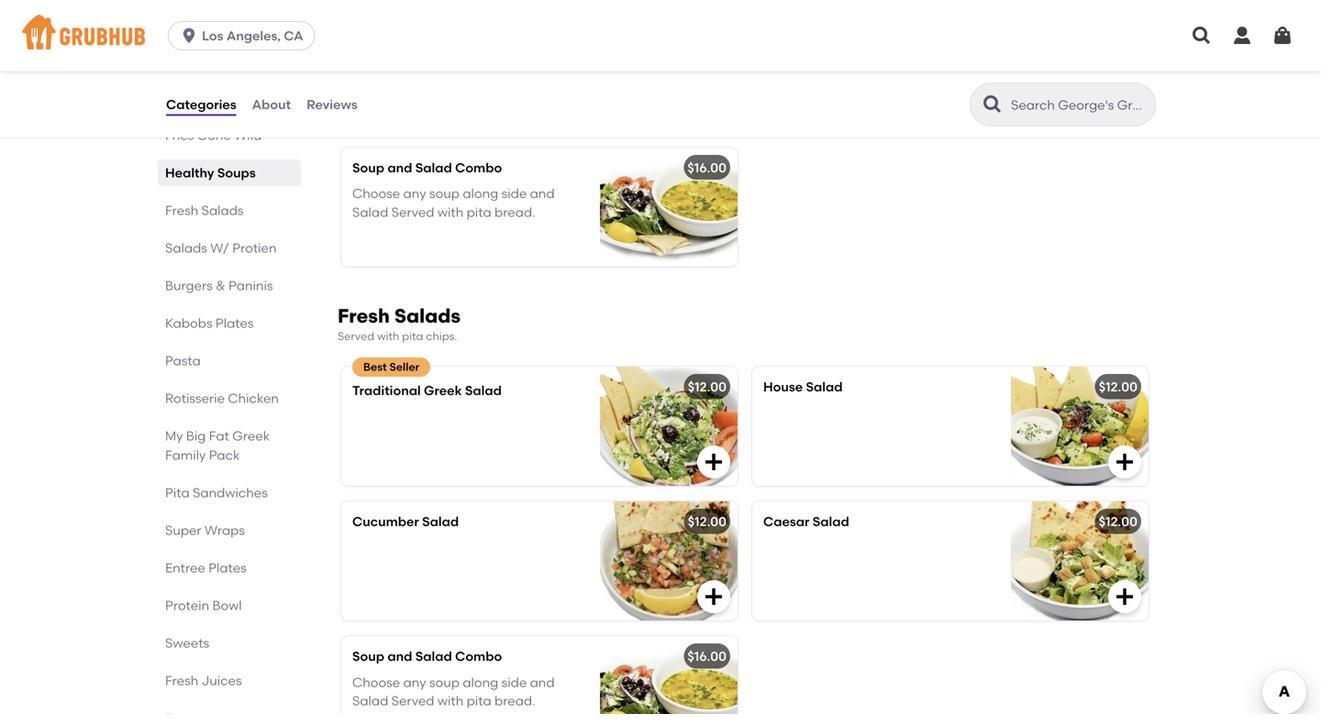 Task type: describe. For each thing, give the bounding box(es) containing it.
protein
[[165, 598, 209, 614]]

healthy soups
[[165, 165, 256, 181]]

juices
[[202, 674, 242, 689]]

search icon image
[[982, 94, 1004, 116]]

&
[[216, 278, 225, 294]]

pasta
[[165, 353, 201, 369]]

Search George's Greek Grill on 735 Figueroa search field
[[1009, 96, 1150, 114]]

fresh for fresh salads served with pita chips.
[[338, 304, 390, 328]]

rotisserie chicken
[[165, 391, 279, 407]]

1 $16.00 from the top
[[688, 160, 727, 176]]

caesar salad
[[763, 514, 850, 530]]

along for second soup and salad combo image from the top of the page
[[463, 675, 498, 691]]

seller
[[390, 361, 420, 374]]

with inside fresh salads served with pita chips.
[[377, 330, 400, 343]]

wild
[[234, 128, 262, 143]]

about button
[[251, 72, 292, 138]]

fat
[[209, 429, 229, 444]]

side for second soup and salad combo image from the top of the page
[[502, 675, 527, 691]]

my
[[165, 429, 183, 444]]

about
[[252, 97, 291, 112]]

2 soup and salad combo image from the top
[[600, 637, 738, 715]]

house salad
[[763, 380, 843, 395]]

2 vertical spatial served
[[392, 694, 434, 710]]

caesar salad image
[[1011, 502, 1149, 621]]

side for 1st soup and salad combo image
[[502, 186, 527, 201]]

lentil soup image
[[600, 13, 738, 132]]

pita sandwiches
[[165, 485, 268, 501]]

1 vertical spatial salads
[[165, 240, 207, 256]]

fries
[[165, 128, 194, 143]]

svg image for house salad
[[1114, 452, 1136, 474]]

rotisserie
[[165, 391, 225, 407]]

plates for entree plates
[[208, 561, 247, 576]]

greek for traditional
[[424, 383, 462, 399]]

cucumber
[[352, 514, 419, 530]]

any for second soup and salad combo image from the top of the page
[[403, 675, 426, 691]]

healthy
[[165, 165, 214, 181]]

pita inside fresh salads served with pita chips.
[[402, 330, 423, 343]]

categories
[[166, 97, 236, 112]]

los angeles, ca
[[202, 28, 303, 44]]

main navigation navigation
[[0, 0, 1321, 72]]

0 vertical spatial served
[[392, 204, 434, 220]]

svg image for best seller
[[703, 452, 725, 474]]

along for 1st soup and salad combo image
[[463, 186, 498, 201]]

avgolemono soup image
[[1011, 13, 1149, 132]]

ca
[[284, 28, 303, 44]]

bread. for 1st soup and salad combo image
[[495, 204, 536, 220]]

soups
[[217, 165, 256, 181]]

2 horizontal spatial svg image
[[1191, 25, 1213, 47]]

my big fat greek family pack
[[165, 429, 270, 463]]

0 vertical spatial pita
[[467, 204, 492, 220]]



Task type: locate. For each thing, give the bounding box(es) containing it.
greek for fat
[[232, 429, 270, 444]]

traditional
[[352, 383, 421, 399]]

soup for 1st soup and salad combo image
[[429, 186, 460, 201]]

plates for kabobs plates
[[216, 316, 254, 331]]

soup for 1st soup and salad combo image
[[352, 160, 384, 176]]

any for 1st soup and salad combo image
[[403, 186, 426, 201]]

pita
[[467, 204, 492, 220], [402, 330, 423, 343], [467, 694, 492, 710]]

2 soup from the top
[[429, 675, 460, 691]]

1 vertical spatial soup
[[429, 675, 460, 691]]

0 horizontal spatial greek
[[232, 429, 270, 444]]

salads up chips.
[[394, 304, 461, 328]]

best
[[363, 361, 387, 374]]

svg image
[[1231, 25, 1254, 47], [1272, 25, 1294, 47], [703, 452, 725, 474], [1114, 452, 1136, 474], [703, 587, 725, 609]]

salads w/ protien
[[165, 240, 277, 256]]

2 any from the top
[[403, 675, 426, 691]]

greek inside best seller traditional greek salad
[[424, 383, 462, 399]]

1 side from the top
[[502, 186, 527, 201]]

salads for fresh salads served with pita chips.
[[394, 304, 461, 328]]

0 vertical spatial greek
[[424, 383, 462, 399]]

combo
[[455, 160, 502, 176], [455, 649, 502, 665]]

super wraps
[[165, 523, 245, 539]]

chips.
[[426, 330, 457, 343]]

best seller traditional greek salad
[[352, 361, 502, 399]]

1 soup from the top
[[352, 160, 384, 176]]

1 vertical spatial combo
[[455, 649, 502, 665]]

0 vertical spatial choose any soup along side and salad served with pita bread.
[[352, 186, 555, 220]]

house
[[763, 380, 803, 395]]

2 choose from the top
[[352, 675, 400, 691]]

wraps
[[205, 523, 245, 539]]

with
[[438, 204, 464, 220], [377, 330, 400, 343], [438, 694, 464, 710]]

los
[[202, 28, 223, 44]]

w/
[[210, 240, 229, 256]]

0 vertical spatial soup and salad combo
[[352, 160, 502, 176]]

entree plates
[[165, 561, 247, 576]]

soup
[[352, 160, 384, 176], [352, 649, 384, 665]]

soup for second soup and salad combo image from the top of the page
[[429, 675, 460, 691]]

0 vertical spatial soup and salad combo image
[[600, 148, 738, 267]]

1 soup from the top
[[429, 186, 460, 201]]

protien
[[232, 240, 277, 256]]

0 vertical spatial choose
[[352, 186, 400, 201]]

entree
[[165, 561, 205, 576]]

soup
[[429, 186, 460, 201], [429, 675, 460, 691]]

$12.00 for caesar salad
[[1099, 514, 1138, 530]]

1 horizontal spatial greek
[[424, 383, 462, 399]]

1 vertical spatial pita
[[402, 330, 423, 343]]

fries gone wild
[[165, 128, 262, 143]]

salad inside best seller traditional greek salad
[[465, 383, 502, 399]]

greek down chips.
[[424, 383, 462, 399]]

$12.00 for house salad
[[1099, 380, 1138, 395]]

0 vertical spatial fresh
[[165, 203, 198, 218]]

any
[[403, 186, 426, 201], [403, 675, 426, 691]]

2 choose any soup along side and salad served with pita bread. from the top
[[352, 675, 555, 710]]

2 vertical spatial salads
[[394, 304, 461, 328]]

2 along from the top
[[463, 675, 498, 691]]

svg image inside the los angeles, ca "button"
[[180, 27, 198, 45]]

0 vertical spatial with
[[438, 204, 464, 220]]

0 vertical spatial soup
[[429, 186, 460, 201]]

1 soup and salad combo image from the top
[[600, 148, 738, 267]]

0 vertical spatial soup
[[352, 160, 384, 176]]

pita
[[165, 485, 190, 501]]

1 any from the top
[[403, 186, 426, 201]]

greek right fat
[[232, 429, 270, 444]]

1 vertical spatial soup and salad combo
[[352, 649, 502, 665]]

family
[[165, 448, 206, 463]]

1 vertical spatial with
[[377, 330, 400, 343]]

pack
[[209, 448, 240, 463]]

2 combo from the top
[[455, 649, 502, 665]]

served inside fresh salads served with pita chips.
[[338, 330, 375, 343]]

categories button
[[165, 72, 237, 138]]

2 vertical spatial pita
[[467, 694, 492, 710]]

1 bread. from the top
[[495, 204, 536, 220]]

bowl
[[212, 598, 242, 614]]

with for second soup and salad combo image from the top of the page
[[438, 694, 464, 710]]

greek inside my big fat greek family pack
[[232, 429, 270, 444]]

fresh inside fresh salads served with pita chips.
[[338, 304, 390, 328]]

traditional greek salad image
[[600, 367, 738, 486]]

1 vertical spatial $16.00
[[688, 649, 727, 665]]

fresh
[[165, 203, 198, 218], [338, 304, 390, 328], [165, 674, 198, 689]]

0 vertical spatial $16.00
[[688, 160, 727, 176]]

salads
[[202, 203, 244, 218], [165, 240, 207, 256], [394, 304, 461, 328]]

fresh up best
[[338, 304, 390, 328]]

1 soup and salad combo from the top
[[352, 160, 502, 176]]

1 vertical spatial choose any soup along side and salad served with pita bread.
[[352, 675, 555, 710]]

$12.00
[[688, 380, 727, 395], [1099, 380, 1138, 395], [688, 514, 727, 530], [1099, 514, 1138, 530]]

1 vertical spatial any
[[403, 675, 426, 691]]

kabobs plates
[[165, 316, 254, 331]]

side
[[502, 186, 527, 201], [502, 675, 527, 691]]

fresh salads served with pita chips.
[[338, 304, 461, 343]]

fresh for fresh juices
[[165, 674, 198, 689]]

1 vertical spatial choose
[[352, 675, 400, 691]]

protein bowl
[[165, 598, 242, 614]]

1 vertical spatial soup and salad combo image
[[600, 637, 738, 715]]

big
[[186, 429, 206, 444]]

plates down &
[[216, 316, 254, 331]]

fresh for fresh salads
[[165, 203, 198, 218]]

2 $16.00 from the top
[[688, 649, 727, 665]]

0 vertical spatial combo
[[455, 160, 502, 176]]

1 choose from the top
[[352, 186, 400, 201]]

svg image
[[1191, 25, 1213, 47], [180, 27, 198, 45], [1114, 587, 1136, 609]]

burgers & paninis
[[165, 278, 273, 294]]

along
[[463, 186, 498, 201], [463, 675, 498, 691]]

cucumber salad image
[[600, 502, 738, 621]]

fresh down healthy
[[165, 203, 198, 218]]

gone
[[197, 128, 231, 143]]

0 vertical spatial plates
[[216, 316, 254, 331]]

sandwiches
[[193, 485, 268, 501]]

caesar
[[763, 514, 810, 530]]

plates up bowl
[[208, 561, 247, 576]]

salads for fresh salads
[[202, 203, 244, 218]]

kabobs
[[165, 316, 213, 331]]

plates
[[216, 316, 254, 331], [208, 561, 247, 576]]

1 vertical spatial greek
[[232, 429, 270, 444]]

1 horizontal spatial svg image
[[1114, 587, 1136, 609]]

bread. for second soup and salad combo image from the top of the page
[[495, 694, 536, 710]]

1 vertical spatial fresh
[[338, 304, 390, 328]]

2 vertical spatial with
[[438, 694, 464, 710]]

fresh down sweets
[[165, 674, 198, 689]]

1 vertical spatial served
[[338, 330, 375, 343]]

soup and salad combo
[[352, 160, 502, 176], [352, 649, 502, 665]]

sweets
[[165, 636, 209, 652]]

svg image for cucumber salad
[[703, 587, 725, 609]]

$16.00
[[688, 160, 727, 176], [688, 649, 727, 665]]

1 vertical spatial bread.
[[495, 694, 536, 710]]

0 vertical spatial along
[[463, 186, 498, 201]]

1 vertical spatial side
[[502, 675, 527, 691]]

salads left w/
[[165, 240, 207, 256]]

2 vertical spatial fresh
[[165, 674, 198, 689]]

0 horizontal spatial svg image
[[180, 27, 198, 45]]

greek
[[424, 383, 462, 399], [232, 429, 270, 444]]

2 side from the top
[[502, 675, 527, 691]]

1 combo from the top
[[455, 160, 502, 176]]

0 vertical spatial any
[[403, 186, 426, 201]]

$12.00 for cucumber salad
[[688, 514, 727, 530]]

bread.
[[495, 204, 536, 220], [495, 694, 536, 710]]

1 vertical spatial plates
[[208, 561, 247, 576]]

salads up the salads w/ protien
[[202, 203, 244, 218]]

soup and salad combo image
[[600, 148, 738, 267], [600, 637, 738, 715]]

0 vertical spatial bread.
[[495, 204, 536, 220]]

1 vertical spatial along
[[463, 675, 498, 691]]

soup for second soup and salad combo image from the top of the page
[[352, 649, 384, 665]]

1 vertical spatial soup
[[352, 649, 384, 665]]

angeles,
[[227, 28, 281, 44]]

reviews button
[[306, 72, 359, 138]]

served
[[392, 204, 434, 220], [338, 330, 375, 343], [392, 694, 434, 710]]

1 choose any soup along side and salad served with pita bread. from the top
[[352, 186, 555, 220]]

cucumber salad
[[352, 514, 459, 530]]

reviews
[[307, 97, 358, 112]]

burgers
[[165, 278, 213, 294]]

choose any soup along side and salad served with pita bread.
[[352, 186, 555, 220], [352, 675, 555, 710]]

chicken
[[228, 391, 279, 407]]

salad
[[415, 160, 452, 176], [352, 204, 388, 220], [806, 380, 843, 395], [465, 383, 502, 399], [422, 514, 459, 530], [813, 514, 850, 530], [415, 649, 452, 665], [352, 694, 388, 710]]

fresh salads
[[165, 203, 244, 218]]

with for 1st soup and salad combo image
[[438, 204, 464, 220]]

2 bread. from the top
[[495, 694, 536, 710]]

super
[[165, 523, 202, 539]]

salads inside fresh salads served with pita chips.
[[394, 304, 461, 328]]

0 vertical spatial side
[[502, 186, 527, 201]]

2 soup and salad combo from the top
[[352, 649, 502, 665]]

1 along from the top
[[463, 186, 498, 201]]

los angeles, ca button
[[168, 21, 323, 50]]

house salad image
[[1011, 367, 1149, 486]]

fresh juices
[[165, 674, 242, 689]]

choose
[[352, 186, 400, 201], [352, 675, 400, 691]]

paninis
[[229, 278, 273, 294]]

0 vertical spatial salads
[[202, 203, 244, 218]]

2 soup from the top
[[352, 649, 384, 665]]

and
[[388, 160, 412, 176], [530, 186, 555, 201], [388, 649, 412, 665], [530, 675, 555, 691]]



Task type: vqa. For each thing, say whether or not it's contained in the screenshot.
WILD
yes



